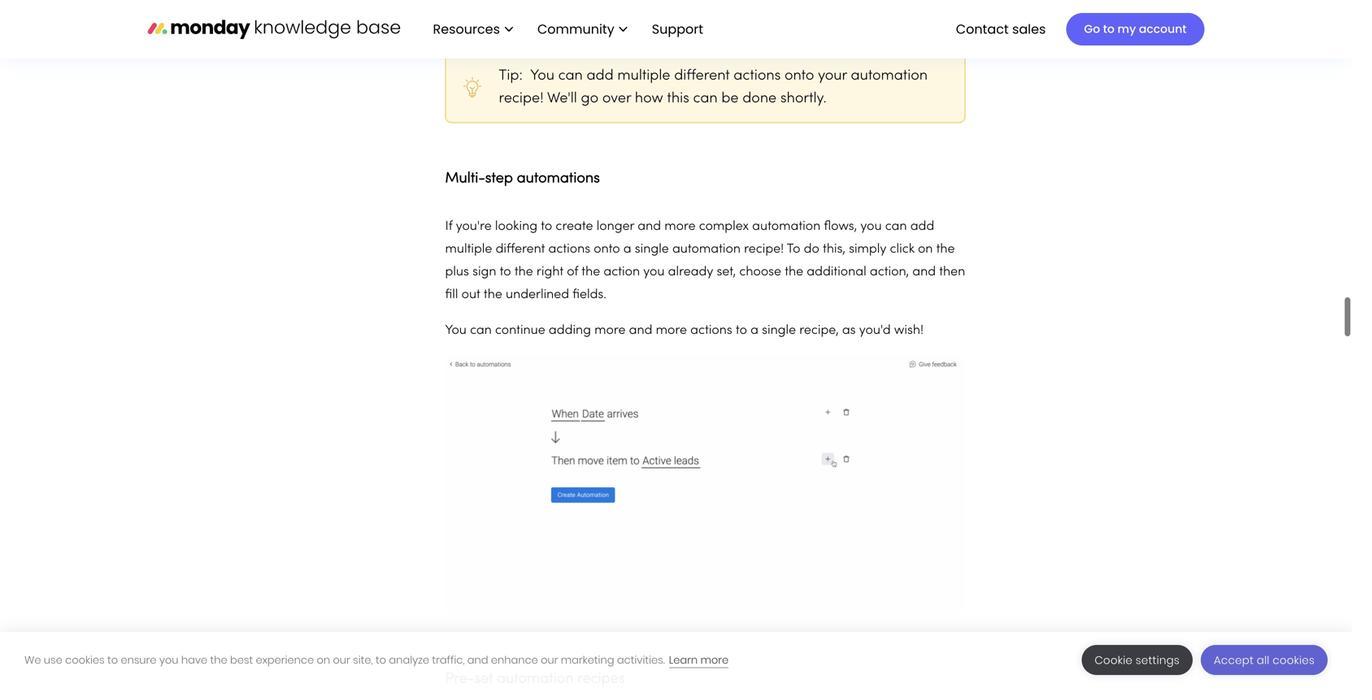Task type: locate. For each thing, give the bounding box(es) containing it.
to right go
[[1103, 21, 1115, 37]]

different down looking
[[496, 243, 545, 256]]

actions down set,
[[691, 325, 732, 337]]

1 vertical spatial a
[[751, 325, 759, 337]]

2 horizontal spatial actions
[[734, 69, 781, 83]]

1 horizontal spatial our
[[541, 653, 558, 668]]

go to my account
[[1084, 21, 1187, 37]]

we
[[24, 653, 41, 668]]

single up action
[[635, 243, 669, 256]]

0 vertical spatial recipe!
[[499, 92, 544, 106]]

activities.
[[617, 653, 665, 668]]

can down "out"
[[470, 325, 492, 337]]

0 vertical spatial actions
[[734, 69, 781, 83]]

0 vertical spatial you
[[861, 221, 882, 233]]

action,
[[870, 266, 909, 278]]

multiple
[[618, 69, 670, 83], [445, 243, 492, 256]]

0 horizontal spatial actions
[[549, 243, 590, 256]]

can up click
[[885, 221, 907, 233]]

our up pre-set automation recipes
[[541, 653, 558, 668]]

dialog
[[0, 633, 1352, 689]]

cookies for use
[[65, 653, 105, 668]]

more
[[665, 221, 696, 233], [595, 325, 626, 337], [656, 325, 687, 337], [701, 653, 729, 668]]

0 horizontal spatial single
[[635, 243, 669, 256]]

cookies right use
[[65, 653, 105, 668]]

you up simply
[[861, 221, 882, 233]]

0 vertical spatial single
[[635, 243, 669, 256]]

a inside if you're looking to create longer and more complex automation flows, you can add multiple different actions onto a single automation recipe! to do this, simply click on the plus sign to the right of the action you already set, choose the additional action, and then fill out the underlined fields.
[[624, 243, 632, 256]]

actions inside if you're looking to create longer and more complex automation flows, you can add multiple different actions onto a single automation recipe! to do this, simply click on the plus sign to the right of the action you already set, choose the additional action, and then fill out the underlined fields.
[[549, 243, 590, 256]]

the
[[936, 243, 955, 256], [515, 266, 533, 278], [582, 266, 600, 278], [785, 266, 804, 278], [484, 289, 502, 301], [210, 653, 227, 668]]

this
[[667, 92, 689, 106]]

1 horizontal spatial you
[[530, 69, 555, 83]]

accept all cookies button
[[1201, 646, 1328, 676]]

longer
[[597, 221, 634, 233]]

sign
[[473, 266, 496, 278]]

1 vertical spatial add
[[911, 221, 935, 233]]

the up then
[[936, 243, 955, 256]]

0 horizontal spatial cookies
[[65, 653, 105, 668]]

recipe! inside the you can add multiple different actions onto your automation recipe! we'll go over how this can be done shortly.
[[499, 92, 544, 106]]

actions up 'done'
[[734, 69, 781, 83]]

to
[[787, 243, 801, 256]]

automation up already
[[672, 243, 741, 256]]

list
[[417, 0, 716, 59]]

best
[[230, 653, 253, 668]]

multi-step automations
[[445, 172, 600, 186]]

fill
[[445, 289, 458, 301]]

you up we'll
[[530, 69, 555, 83]]

the right "out"
[[484, 289, 502, 301]]

on right the experience
[[317, 653, 330, 668]]

onto inside the you can add multiple different actions onto your automation recipe! we'll go over how this can be done shortly.
[[785, 69, 814, 83]]

site,
[[353, 653, 373, 668]]

0 vertical spatial you
[[530, 69, 555, 83]]

actions up of
[[549, 243, 590, 256]]

different
[[674, 69, 730, 83], [496, 243, 545, 256]]

onto down longer at the left top
[[594, 243, 620, 256]]

recipes
[[578, 673, 625, 687]]

1 horizontal spatial different
[[674, 69, 730, 83]]

can up we'll
[[558, 69, 583, 83]]

0 vertical spatial on
[[918, 243, 933, 256]]

contact sales
[[956, 20, 1046, 38]]

0 vertical spatial different
[[674, 69, 730, 83]]

resources
[[433, 20, 500, 38]]

single left recipe,
[[762, 325, 796, 337]]

can
[[558, 69, 583, 83], [693, 92, 718, 106], [885, 221, 907, 233], [470, 325, 492, 337]]

analyze
[[389, 653, 429, 668]]

the right of
[[582, 266, 600, 278]]

set
[[474, 673, 493, 687]]

cookies inside button
[[1273, 653, 1315, 668]]

more left 'complex'
[[665, 221, 696, 233]]

continue
[[495, 325, 545, 337]]

0 horizontal spatial multiple
[[445, 243, 492, 256]]

0 horizontal spatial add
[[587, 69, 614, 83]]

automation up to
[[752, 221, 821, 233]]

a down choose
[[751, 325, 759, 337]]

1 horizontal spatial actions
[[691, 325, 732, 337]]

add
[[587, 69, 614, 83], [911, 221, 935, 233]]

2 our from the left
[[541, 653, 558, 668]]

0 horizontal spatial recipe!
[[499, 92, 544, 106]]

my
[[1118, 21, 1136, 37]]

recipe! up choose
[[744, 243, 784, 256]]

automation
[[851, 69, 928, 83], [752, 221, 821, 233], [672, 243, 741, 256], [497, 673, 574, 687]]

0 vertical spatial multiple
[[618, 69, 670, 83]]

you
[[861, 221, 882, 233], [643, 266, 665, 278], [159, 653, 178, 668]]

our left site,
[[333, 653, 350, 668]]

main element
[[417, 0, 1205, 59]]

0 horizontal spatial our
[[333, 653, 350, 668]]

all
[[1257, 653, 1270, 668]]

support
[[652, 20, 703, 38]]

automation down enhance
[[497, 673, 574, 687]]

cookies right all
[[1273, 653, 1315, 668]]

underlined
[[506, 289, 569, 301]]

onto up shortly.
[[785, 69, 814, 83]]

1 horizontal spatial multiple
[[618, 69, 670, 83]]

different up this
[[674, 69, 730, 83]]

sales
[[1012, 20, 1046, 38]]

our
[[333, 653, 350, 668], [541, 653, 558, 668]]

you
[[530, 69, 555, 83], [445, 325, 467, 337]]

1 vertical spatial recipe!
[[744, 243, 784, 256]]

actions
[[734, 69, 781, 83], [549, 243, 590, 256], [691, 325, 732, 337]]

single
[[635, 243, 669, 256], [762, 325, 796, 337]]

cookie
[[1095, 653, 1133, 668]]

as
[[842, 325, 856, 337]]

your
[[818, 69, 847, 83]]

list containing resources
[[417, 0, 716, 59]]

1 vertical spatial single
[[762, 325, 796, 337]]

how
[[635, 92, 663, 106]]

on inside if you're looking to create longer and more complex automation flows, you can add multiple different actions onto a single automation recipe! to do this, simply click on the plus sign to the right of the action you already set, choose the additional action, and then fill out the underlined fields.
[[918, 243, 933, 256]]

1 horizontal spatial recipe!
[[744, 243, 784, 256]]

0 horizontal spatial you
[[445, 325, 467, 337]]

1 vertical spatial different
[[496, 243, 545, 256]]

1 cookies from the left
[[65, 653, 105, 668]]

to left ensure
[[107, 653, 118, 668]]

0 horizontal spatial different
[[496, 243, 545, 256]]

you right action
[[643, 266, 665, 278]]

done
[[743, 92, 777, 106]]

multiple up how
[[618, 69, 670, 83]]

1 our from the left
[[333, 653, 350, 668]]

right
[[537, 266, 564, 278]]

you can continue adding more and more actions to a single recipe, as you'd wish!
[[445, 325, 924, 337]]

and
[[638, 221, 661, 233], [913, 266, 936, 278], [629, 325, 653, 337], [467, 653, 488, 668]]

to
[[1103, 21, 1115, 37], [541, 221, 552, 233], [500, 266, 511, 278], [736, 325, 747, 337], [107, 653, 118, 668], [376, 653, 386, 668]]

shortly.
[[781, 92, 827, 106]]

to left create
[[541, 221, 552, 233]]

to down set,
[[736, 325, 747, 337]]

0 vertical spatial add
[[587, 69, 614, 83]]

onto
[[785, 69, 814, 83], [594, 243, 620, 256]]

a up action
[[624, 243, 632, 256]]

to right site,
[[376, 653, 386, 668]]

recipe!
[[499, 92, 544, 106], [744, 243, 784, 256]]

0 vertical spatial a
[[624, 243, 632, 256]]

recipe! down tip: at the top
[[499, 92, 544, 106]]

1 vertical spatial onto
[[594, 243, 620, 256]]

1 horizontal spatial add
[[911, 221, 935, 233]]

a
[[624, 243, 632, 256], [751, 325, 759, 337]]

the left best on the left bottom of page
[[210, 653, 227, 668]]

2 cookies from the left
[[1273, 653, 1315, 668]]

2 vertical spatial you
[[159, 653, 178, 668]]

have
[[181, 653, 208, 668]]

0 horizontal spatial on
[[317, 653, 330, 668]]

1 vertical spatial you
[[643, 266, 665, 278]]

1 vertical spatial you
[[445, 325, 467, 337]]

you inside the you can add multiple different actions onto your automation recipe! we'll go over how this can be done shortly.
[[530, 69, 555, 83]]

step
[[485, 172, 513, 186]]

0 vertical spatial onto
[[785, 69, 814, 83]]

automation right your
[[851, 69, 928, 83]]

cookie settings
[[1095, 653, 1180, 668]]

you down fill
[[445, 325, 467, 337]]

1 vertical spatial multiple
[[445, 243, 492, 256]]

0 horizontal spatial a
[[624, 243, 632, 256]]

more inside if you're looking to create longer and more complex automation flows, you can add multiple different actions onto a single automation recipe! to do this, simply click on the plus sign to the right of the action you already set, choose the additional action, and then fill out the underlined fields.
[[665, 221, 696, 233]]

1 horizontal spatial on
[[918, 243, 933, 256]]

2 vertical spatial actions
[[691, 325, 732, 337]]

1 horizontal spatial onto
[[785, 69, 814, 83]]

simply
[[849, 243, 887, 256]]

support link
[[644, 15, 716, 43], [652, 20, 708, 38]]

you left have
[[159, 653, 178, 668]]

0 horizontal spatial you
[[159, 653, 178, 668]]

over
[[602, 92, 631, 106]]

recipe! inside if you're looking to create longer and more complex automation flows, you can add multiple different actions onto a single automation recipe! to do this, simply click on the plus sign to the right of the action you already set, choose the additional action, and then fill out the underlined fields.
[[744, 243, 784, 256]]

1 horizontal spatial single
[[762, 325, 796, 337]]

more down already
[[656, 325, 687, 337]]

choose
[[739, 266, 782, 278]]

add up go
[[587, 69, 614, 83]]

multiple down the you're
[[445, 243, 492, 256]]

go
[[581, 92, 599, 106]]

1 vertical spatial actions
[[549, 243, 590, 256]]

adding
[[549, 325, 591, 337]]

multiple inside the you can add multiple different actions onto your automation recipe! we'll go over how this can be done shortly.
[[618, 69, 670, 83]]

1 horizontal spatial cookies
[[1273, 653, 1315, 668]]

0 horizontal spatial onto
[[594, 243, 620, 256]]

on right click
[[918, 243, 933, 256]]

and up set
[[467, 653, 488, 668]]

add up click
[[911, 221, 935, 233]]

can inside if you're looking to create longer and more complex automation flows, you can add multiple different actions onto a single automation recipe! to do this, simply click on the plus sign to the right of the action you already set, choose the additional action, and then fill out the underlined fields.
[[885, 221, 907, 233]]

looking
[[495, 221, 538, 233]]

wish!
[[894, 325, 924, 337]]

to right sign
[[500, 266, 511, 278]]



Task type: describe. For each thing, give the bounding box(es) containing it.
traffic,
[[432, 653, 465, 668]]

of
[[567, 266, 578, 278]]

add inside if you're looking to create longer and more complex automation flows, you can add multiple different actions onto a single automation recipe! to do this, simply click on the plus sign to the right of the action you already set, choose the additional action, and then fill out the underlined fields.
[[911, 221, 935, 233]]

if
[[445, 221, 453, 233]]

cookie settings button
[[1082, 646, 1193, 676]]

automation inside the you can add multiple different actions onto your automation recipe! we'll go over how this can be done shortly.
[[851, 69, 928, 83]]

to inside main element
[[1103, 21, 1115, 37]]

more right learn
[[701, 653, 729, 668]]

fields.
[[573, 289, 607, 301]]

2 horizontal spatial you
[[861, 221, 882, 233]]

accept all cookies
[[1214, 653, 1315, 668]]

1 horizontal spatial you
[[643, 266, 665, 278]]

single inside if you're looking to create longer and more complex automation flows, you can add multiple different actions onto a single automation recipe! to do this, simply click on the plus sign to the right of the action you already set, choose the additional action, and then fill out the underlined fields.
[[635, 243, 669, 256]]

enhance
[[491, 653, 538, 668]]

community
[[537, 20, 615, 38]]

contact sales link
[[948, 15, 1054, 43]]

flows,
[[824, 221, 857, 233]]

you for you can continue adding more and more actions to a single recipe, as you'd wish!
[[445, 325, 467, 337]]

use
[[44, 653, 62, 668]]

1 vertical spatial on
[[317, 653, 330, 668]]

you can add multiple different actions onto your automation recipe! we'll go over how this can be done shortly.
[[499, 69, 928, 106]]

you'd
[[859, 325, 891, 337]]

monday.com logo image
[[148, 12, 401, 46]]

marketing
[[561, 653, 614, 668]]

1 horizontal spatial a
[[751, 325, 759, 337]]

dialog containing cookie settings
[[0, 633, 1352, 689]]

learn more link
[[669, 653, 729, 669]]

multiple inside if you're looking to create longer and more complex automation flows, you can add multiple different actions onto a single automation recipe! to do this, simply click on the plus sign to the right of the action you already set, choose the additional action, and then fill out the underlined fields.
[[445, 243, 492, 256]]

learn
[[669, 653, 698, 668]]

then
[[939, 266, 965, 278]]

and right longer at the left top
[[638, 221, 661, 233]]

go to my account link
[[1066, 13, 1205, 46]]

the left right
[[515, 266, 533, 278]]

if you're looking to create longer and more complex automation flows, you can add multiple different actions onto a single automation recipe! to do this, simply click on the plus sign to the right of the action you already set, choose the additional action, and then fill out the underlined fields.
[[445, 221, 965, 301]]

different inside the you can add multiple different actions onto your automation recipe! we'll go over how this can be done shortly.
[[674, 69, 730, 83]]

can left be
[[693, 92, 718, 106]]

automations
[[517, 172, 600, 186]]

different inside if you're looking to create longer and more complex automation flows, you can add multiple different actions onto a single automation recipe! to do this, simply click on the plus sign to the right of the action you already set, choose the additional action, and then fill out the underlined fields.
[[496, 243, 545, 256]]

we use cookies to ensure you have the best experience on our site, to analyze traffic, and enhance our marketing activities. learn more
[[24, 653, 729, 668]]

pre-set automation recipes
[[445, 673, 625, 687]]

add inside the you can add multiple different actions onto your automation recipe! we'll go over how this can be done shortly.
[[587, 69, 614, 83]]

cpt2112161409 1354x670.gif image
[[445, 355, 966, 613]]

and inside dialog
[[467, 653, 488, 668]]

accept
[[1214, 653, 1254, 668]]

you're
[[456, 221, 492, 233]]

create
[[556, 221, 593, 233]]

multi-
[[445, 172, 485, 186]]

additional
[[807, 266, 867, 278]]

more right adding
[[595, 325, 626, 337]]

be
[[722, 92, 739, 106]]

and down action
[[629, 325, 653, 337]]

out
[[462, 289, 480, 301]]

pre-set automation recipes link
[[445, 664, 625, 689]]

resources link
[[425, 15, 521, 43]]

account
[[1139, 21, 1187, 37]]

set,
[[717, 266, 736, 278]]

recipe,
[[800, 325, 839, 337]]

complex
[[699, 221, 749, 233]]

already
[[668, 266, 713, 278]]

we'll
[[547, 92, 577, 106]]

this,
[[823, 243, 846, 256]]

onto inside if you're looking to create longer and more complex automation flows, you can add multiple different actions onto a single automation recipe! to do this, simply click on the plus sign to the right of the action you already set, choose the additional action, and then fill out the underlined fields.
[[594, 243, 620, 256]]

community link
[[529, 15, 636, 43]]

and left then
[[913, 266, 936, 278]]

the down to
[[785, 266, 804, 278]]

pre-
[[445, 673, 474, 687]]

do
[[804, 243, 820, 256]]

ensure
[[121, 653, 157, 668]]

tip:
[[499, 69, 530, 83]]

you for you can add multiple different actions onto your automation recipe! we'll go over how this can be done shortly.
[[530, 69, 555, 83]]

contact
[[956, 20, 1009, 38]]

plus
[[445, 266, 469, 278]]

click
[[890, 243, 915, 256]]

cookies for all
[[1273, 653, 1315, 668]]

settings
[[1136, 653, 1180, 668]]

actions inside the you can add multiple different actions onto your automation recipe! we'll go over how this can be done shortly.
[[734, 69, 781, 83]]

action
[[604, 266, 640, 278]]

experience
[[256, 653, 314, 668]]

go
[[1084, 21, 1100, 37]]



Task type: vqa. For each thing, say whether or not it's contained in the screenshot.
Now, your keyboard will pop up, and you can type in a new name before clicking "Save".
no



